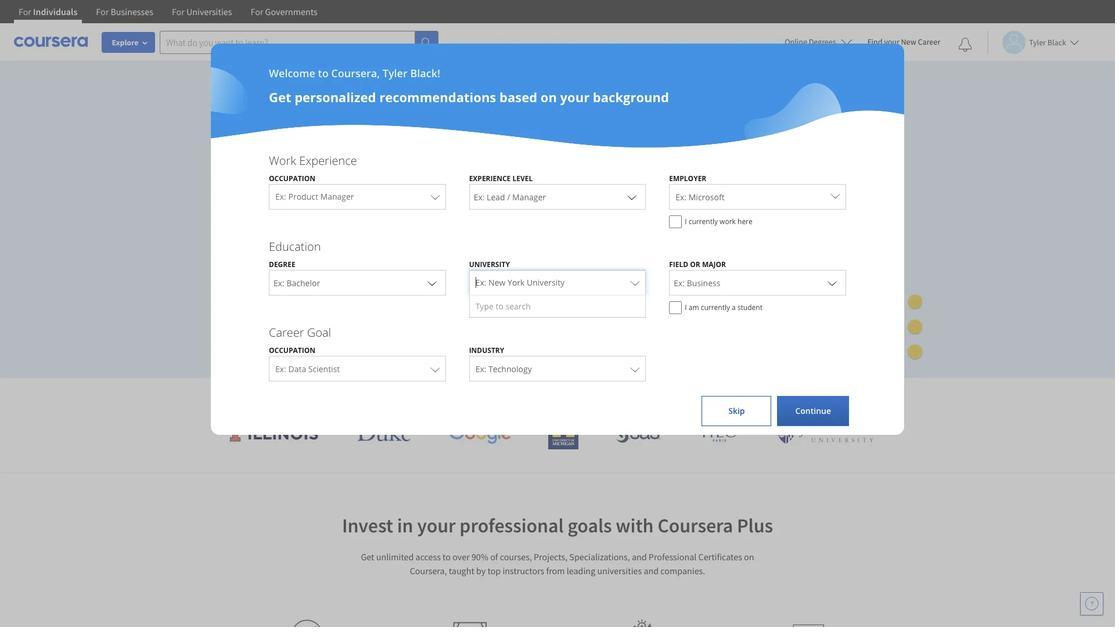 Task type: vqa. For each thing, say whether or not it's contained in the screenshot.
APPLIED CALCULUS WITH PYTHON
no



Task type: describe. For each thing, give the bounding box(es) containing it.
certificates
[[699, 552, 743, 563]]

coursera plus image
[[221, 107, 398, 124]]

a
[[732, 303, 736, 313]]

find your new career link
[[862, 35, 947, 49]]

ex: product manager
[[275, 191, 354, 202]]

background
[[593, 88, 669, 106]]

companies.
[[661, 565, 706, 577]]

new inside education element
[[489, 277, 506, 288]]

get for get unlimited access to over 90% of courses, projects, specializations, and professional certificates on coursera, taught by top instructors from leading universities and companies.
[[361, 552, 375, 563]]

occupation for career
[[269, 346, 316, 356]]

education
[[269, 239, 321, 255]]

Occupation field
[[270, 184, 446, 210]]

get for get personalized recommendations based on your background
[[269, 88, 291, 106]]

ready
[[324, 181, 358, 198]]

unlimited certificates image
[[793, 624, 825, 628]]

ex: technology
[[476, 364, 532, 375]]

level
[[513, 174, 533, 184]]

continue button
[[778, 396, 850, 427]]

find
[[868, 37, 883, 47]]

work
[[720, 217, 736, 227]]

projects,
[[221, 181, 272, 198]]

goals
[[568, 514, 612, 538]]

degree
[[269, 260, 296, 270]]

or
[[691, 260, 701, 270]]

chevron down image for field or major
[[826, 276, 840, 290]]

unlimited access to 7,000+ world-class courses, hands-on projects, and job-ready certificate programs—all included in your subscription
[[221, 161, 577, 219]]

chevron down image for degree
[[425, 276, 439, 290]]

certificate
[[361, 181, 420, 198]]

here
[[738, 217, 753, 227]]

find your new career
[[868, 37, 941, 47]]

for for businesses
[[96, 6, 109, 17]]

courses, inside get unlimited access to over 90% of courses, projects, specializations, and professional certificates on coursera, taught by top instructors from leading universities and companies.
[[500, 552, 532, 563]]

top
[[488, 565, 501, 577]]

sas image
[[617, 425, 661, 443]]

currently inside education element
[[701, 303, 731, 313]]

scientist
[[308, 364, 340, 375]]

0 vertical spatial university
[[469, 260, 510, 270]]

ex: microsoft
[[676, 192, 725, 203]]

work
[[269, 153, 296, 169]]

johns hopkins university image
[[776, 423, 887, 445]]

tyler
[[383, 66, 408, 80]]

i am currently a student
[[685, 303, 763, 313]]

your up the over
[[417, 514, 456, 538]]

chevron down image
[[625, 190, 639, 204]]

free
[[286, 285, 304, 297]]

i for i am currently a student
[[685, 303, 687, 313]]

on inside dialog
[[541, 88, 557, 106]]

University text field
[[476, 273, 625, 295]]

90%
[[472, 552, 489, 563]]

goal
[[307, 325, 331, 341]]

for individuals
[[19, 6, 77, 17]]

ex: for ex: data scientist
[[275, 364, 286, 375]]

type to search
[[476, 301, 531, 312]]

0 vertical spatial with
[[669, 387, 697, 406]]

ex: for ex: new york university
[[476, 277, 487, 288]]

I am currently a student checkbox
[[670, 302, 682, 314]]

subscription
[[251, 201, 325, 219]]

industry
[[469, 346, 505, 356]]

am
[[689, 303, 699, 313]]

major
[[703, 260, 726, 270]]

0 vertical spatial coursera
[[700, 387, 760, 406]]

manager
[[321, 191, 354, 202]]

companies
[[594, 387, 665, 406]]

student
[[738, 303, 763, 313]]

in inside unlimited access to 7,000+ world-class courses, hands-on projects, and job-ready certificate programs—all included in your subscription
[[566, 181, 577, 198]]

by
[[477, 565, 486, 577]]

ex: data scientist
[[275, 364, 340, 375]]

and left professional
[[632, 552, 647, 563]]

/month, cancel anytime
[[235, 258, 332, 269]]

your inside "link"
[[885, 37, 900, 47]]

to inside unlimited access to 7,000+ world-class courses, hands-on projects, and job-ready certificate programs—all included in your subscription
[[324, 161, 337, 178]]

professional
[[649, 552, 697, 563]]

microsoft
[[689, 192, 725, 203]]

start 7-day free trial button
[[221, 277, 342, 305]]

type
[[476, 301, 494, 312]]

invest
[[342, 514, 393, 538]]

leading universities and companies with coursera plus
[[433, 387, 791, 406]]

instructors
[[503, 565, 545, 577]]

learn anything image
[[291, 620, 323, 628]]

and inside unlimited access to 7,000+ world-class courses, hands-on projects, and job-ready certificate programs—all included in your subscription
[[275, 181, 298, 198]]

to inside education element
[[496, 301, 504, 312]]

cancel
[[270, 258, 296, 269]]

0 horizontal spatial experience
[[299, 153, 357, 169]]

taught
[[449, 565, 475, 577]]

york
[[508, 277, 525, 288]]

university of michigan image
[[549, 418, 579, 450]]

0 vertical spatial plus
[[763, 387, 791, 406]]

programs—all
[[423, 181, 508, 198]]

unlimited
[[221, 161, 279, 178]]

get unlimited access to over 90% of courses, projects, specializations, and professional certificates on coursera, taught by top instructors from leading universities and companies.
[[361, 552, 755, 577]]

class
[[421, 161, 450, 178]]

over
[[453, 552, 470, 563]]

1 vertical spatial experience
[[469, 174, 511, 184]]

from
[[547, 565, 565, 577]]

black!
[[411, 66, 440, 80]]

onboardingmodal dialog
[[0, 0, 1116, 628]]

start
[[239, 285, 260, 297]]



Task type: locate. For each thing, give the bounding box(es) containing it.
1 horizontal spatial access
[[416, 552, 441, 563]]

on inside get unlimited access to over 90% of courses, projects, specializations, and professional certificates on coursera, taught by top instructors from leading universities and companies.
[[745, 552, 755, 563]]

courses, up instructors
[[500, 552, 532, 563]]

ex: up type
[[476, 277, 487, 288]]

0 vertical spatial occupation
[[269, 174, 316, 184]]

currently
[[689, 217, 718, 227], [701, 303, 731, 313]]

1 vertical spatial i
[[685, 303, 687, 313]]

on right certificates
[[745, 552, 755, 563]]

coursera,
[[331, 66, 380, 80], [410, 565, 447, 577]]

your left background
[[561, 88, 590, 106]]

start 7-day free trial
[[239, 285, 324, 297]]

1 horizontal spatial experience
[[469, 174, 511, 184]]

career goal
[[269, 325, 331, 341]]

leading
[[437, 387, 484, 406], [567, 565, 596, 577]]

0 horizontal spatial in
[[397, 514, 413, 538]]

0 vertical spatial currently
[[689, 217, 718, 227]]

2 occupation from the top
[[269, 346, 316, 356]]

/month,
[[235, 258, 268, 269]]

to up ready
[[324, 161, 337, 178]]

0 horizontal spatial leading
[[437, 387, 484, 406]]

ex: left product
[[275, 191, 286, 202]]

product
[[289, 191, 318, 202]]

plus
[[763, 387, 791, 406], [737, 514, 774, 538]]

occupation inside work experience 'element'
[[269, 174, 316, 184]]

1 horizontal spatial universities
[[598, 565, 642, 577]]

1 horizontal spatial with
[[669, 387, 697, 406]]

1 horizontal spatial university
[[527, 277, 565, 288]]

leading down specializations,
[[567, 565, 596, 577]]

for left businesses
[[96, 6, 109, 17]]

field
[[670, 260, 689, 270]]

university
[[469, 260, 510, 270], [527, 277, 565, 288]]

1 vertical spatial plus
[[737, 514, 774, 538]]

occupation inside career goal element
[[269, 346, 316, 356]]

get personalized recommendations based on your background
[[269, 88, 669, 106]]

welcome to coursera, tyler black!
[[269, 66, 440, 80]]

skip
[[729, 406, 745, 417]]

experience level
[[469, 174, 533, 184]]

career
[[919, 37, 941, 47], [269, 325, 304, 341]]

career inside onboardingmodal dialog
[[269, 325, 304, 341]]

1 vertical spatial new
[[489, 277, 506, 288]]

for left governments at the left
[[251, 6, 264, 17]]

new
[[902, 37, 917, 47], [489, 277, 506, 288]]

universities
[[187, 6, 232, 17]]

in
[[566, 181, 577, 198], [397, 514, 413, 538]]

university right york on the top
[[527, 277, 565, 288]]

0 horizontal spatial access
[[282, 161, 321, 178]]

i currently work here
[[685, 217, 753, 227]]

technology
[[489, 364, 532, 375]]

access up job-
[[282, 161, 321, 178]]

field or major
[[670, 260, 726, 270]]

recommendations
[[380, 88, 496, 106]]

coursera, inside onboardingmodal dialog
[[331, 66, 380, 80]]

occupation
[[269, 174, 316, 184], [269, 346, 316, 356]]

i left am
[[685, 303, 687, 313]]

0 horizontal spatial career
[[269, 325, 304, 341]]

search
[[506, 301, 531, 312]]

0 vertical spatial access
[[282, 161, 321, 178]]

0 horizontal spatial chevron down image
[[425, 276, 439, 290]]

0 horizontal spatial universities
[[488, 387, 562, 406]]

your inside unlimited access to 7,000+ world-class courses, hands-on projects, and job-ready certificate programs—all included in your subscription
[[221, 201, 248, 219]]

ex: left data in the left bottom of the page
[[275, 364, 286, 375]]

new right find at the right of the page
[[902, 37, 917, 47]]

0 vertical spatial on
[[541, 88, 557, 106]]

1 horizontal spatial new
[[902, 37, 917, 47]]

on inside unlimited access to 7,000+ world-class courses, hands-on projects, and job-ready certificate programs—all included in your subscription
[[547, 161, 562, 178]]

i
[[685, 217, 687, 227], [685, 303, 687, 313]]

job-
[[301, 181, 324, 198]]

plus up certificates
[[737, 514, 774, 538]]

i for i currently work here
[[685, 217, 687, 227]]

get
[[269, 88, 291, 106], [361, 552, 375, 563]]

1 horizontal spatial chevron down image
[[826, 276, 840, 290]]

coursera, left taught
[[410, 565, 447, 577]]

continue
[[796, 406, 832, 417]]

1 vertical spatial coursera,
[[410, 565, 447, 577]]

professional
[[460, 514, 564, 538]]

access inside get unlimited access to over 90% of courses, projects, specializations, and professional certificates on coursera, taught by top instructors from leading universities and companies.
[[416, 552, 441, 563]]

with
[[669, 387, 697, 406], [616, 514, 654, 538]]

get left unlimited
[[361, 552, 375, 563]]

0 horizontal spatial new
[[489, 277, 506, 288]]

work experience element
[[257, 153, 858, 234]]

help center image
[[1086, 597, 1100, 611]]

show notifications image
[[959, 38, 973, 52]]

universities down technology
[[488, 387, 562, 406]]

world-
[[383, 161, 421, 178]]

1 vertical spatial leading
[[567, 565, 596, 577]]

1 horizontal spatial in
[[566, 181, 577, 198]]

0 horizontal spatial university
[[469, 260, 510, 270]]

for governments
[[251, 6, 318, 17]]

1 horizontal spatial leading
[[567, 565, 596, 577]]

None search field
[[160, 31, 439, 54]]

occupation for work
[[269, 174, 316, 184]]

based
[[500, 88, 538, 106]]

for left individuals
[[19, 6, 31, 17]]

3 for from the left
[[172, 6, 185, 17]]

courses, up "programs—all"
[[453, 161, 502, 178]]

get inside get unlimited access to over 90% of courses, projects, specializations, and professional certificates on coursera, taught by top instructors from leading universities and companies.
[[361, 552, 375, 563]]

projects,
[[534, 552, 568, 563]]

career goal element
[[257, 325, 858, 388]]

chevron down image
[[425, 276, 439, 290], [826, 276, 840, 290]]

with right companies
[[669, 387, 697, 406]]

leading up google image at the bottom left of page
[[437, 387, 484, 406]]

skip button
[[702, 396, 772, 427]]

coursera image
[[14, 33, 88, 51]]

to left the over
[[443, 552, 451, 563]]

governments
[[265, 6, 318, 17]]

and up university of michigan image
[[566, 387, 591, 406]]

for for governments
[[251, 6, 264, 17]]

universities
[[488, 387, 562, 406], [598, 565, 642, 577]]

specializations,
[[570, 552, 630, 563]]

to up personalized
[[318, 66, 329, 80]]

anytime
[[298, 258, 332, 269]]

i right by checking this box, i am confirming that the employer listed above is my current employer. checkbox
[[685, 217, 687, 227]]

ex: for ex: microsoft
[[676, 192, 687, 203]]

your
[[885, 37, 900, 47], [561, 88, 590, 106], [221, 201, 248, 219], [417, 514, 456, 538]]

0 vertical spatial i
[[685, 217, 687, 227]]

courses, inside unlimited access to 7,000+ world-class courses, hands-on projects, and job-ready certificate programs—all included in your subscription
[[453, 161, 502, 178]]

with right goals
[[616, 514, 654, 538]]

1 vertical spatial access
[[416, 552, 441, 563]]

access left the over
[[416, 552, 441, 563]]

new inside "link"
[[902, 37, 917, 47]]

0 vertical spatial new
[[902, 37, 917, 47]]

for left universities
[[172, 6, 185, 17]]

1 occupation from the top
[[269, 174, 316, 184]]

0 horizontal spatial get
[[269, 88, 291, 106]]

2 for from the left
[[96, 6, 109, 17]]

included
[[511, 181, 562, 198]]

and
[[275, 181, 298, 198], [566, 387, 591, 406], [632, 552, 647, 563], [644, 565, 659, 577]]

1 vertical spatial on
[[547, 161, 562, 178]]

work experience
[[269, 153, 357, 169]]

education element
[[257, 239, 858, 320]]

0 horizontal spatial with
[[616, 514, 654, 538]]

experience left level at top left
[[469, 174, 511, 184]]

plus left continue on the right
[[763, 387, 791, 406]]

1 for from the left
[[19, 6, 31, 17]]

1 vertical spatial universities
[[598, 565, 642, 577]]

your down the projects,
[[221, 201, 248, 219]]

ex: for ex: technology
[[476, 364, 487, 375]]

ex: down industry
[[476, 364, 487, 375]]

courses,
[[453, 161, 502, 178], [500, 552, 532, 563]]

experience
[[299, 153, 357, 169], [469, 174, 511, 184]]

currently left a
[[701, 303, 731, 313]]

coursera, up personalized
[[331, 66, 380, 80]]

1 vertical spatial coursera
[[658, 514, 734, 538]]

university up york on the top
[[469, 260, 510, 270]]

1 horizontal spatial get
[[361, 552, 375, 563]]

leading inside get unlimited access to over 90% of courses, projects, specializations, and professional certificates on coursera, taught by top instructors from leading universities and companies.
[[567, 565, 596, 577]]

for for individuals
[[19, 6, 31, 17]]

for
[[19, 6, 31, 17], [96, 6, 109, 17], [172, 6, 185, 17], [251, 6, 264, 17]]

2 chevron down image from the left
[[826, 276, 840, 290]]

University field
[[470, 270, 646, 296]]

1 horizontal spatial career
[[919, 37, 941, 47]]

2 i from the top
[[685, 303, 687, 313]]

coursera up professional
[[658, 514, 734, 538]]

coursera up hec paris image
[[700, 387, 760, 406]]

ex: for ex: product manager
[[275, 191, 286, 202]]

0 vertical spatial coursera,
[[331, 66, 380, 80]]

unlimited
[[376, 552, 414, 563]]

1 vertical spatial in
[[397, 514, 413, 538]]

career left the goal
[[269, 325, 304, 341]]

7-
[[261, 285, 269, 297]]

0 vertical spatial leading
[[437, 387, 484, 406]]

currently inside work experience 'element'
[[689, 217, 718, 227]]

4 for from the left
[[251, 6, 264, 17]]

0 vertical spatial experience
[[299, 153, 357, 169]]

your inside onboardingmodal dialog
[[561, 88, 590, 106]]

welcome
[[269, 66, 316, 80]]

1 horizontal spatial coursera,
[[410, 565, 447, 577]]

in up unlimited
[[397, 514, 413, 538]]

individuals
[[33, 6, 77, 17]]

to inside get unlimited access to over 90% of courses, projects, specializations, and professional certificates on coursera, taught by top instructors from leading universities and companies.
[[443, 552, 451, 563]]

occupation down the work
[[269, 174, 316, 184]]

1 vertical spatial get
[[361, 552, 375, 563]]

to right type
[[496, 301, 504, 312]]

0 vertical spatial get
[[269, 88, 291, 106]]

in right included
[[566, 181, 577, 198]]

1 chevron down image from the left
[[425, 276, 439, 290]]

hec paris image
[[698, 422, 739, 446]]

of
[[491, 552, 498, 563]]

1 vertical spatial currently
[[701, 303, 731, 313]]

0 vertical spatial career
[[919, 37, 941, 47]]

personalized
[[295, 88, 376, 106]]

coursera
[[700, 387, 760, 406], [658, 514, 734, 538]]

ex: down employer
[[676, 192, 687, 203]]

coursera, inside get unlimited access to over 90% of courses, projects, specializations, and professional certificates on coursera, taught by top instructors from leading universities and companies.
[[410, 565, 447, 577]]

on right based
[[541, 88, 557, 106]]

0 vertical spatial in
[[566, 181, 577, 198]]

invest in your professional goals with coursera plus
[[342, 514, 774, 538]]

0 vertical spatial courses,
[[453, 161, 502, 178]]

university of illinois at urbana-champaign image
[[229, 425, 320, 443]]

get down welcome
[[269, 88, 291, 106]]

get inside onboardingmodal dialog
[[269, 88, 291, 106]]

flexible learning image
[[622, 620, 662, 628]]

data
[[289, 364, 306, 375]]

occupation up data in the left bottom of the page
[[269, 346, 316, 356]]

new left york on the top
[[489, 277, 506, 288]]

ex: inside education element
[[476, 277, 487, 288]]

career left 'show notifications' icon
[[919, 37, 941, 47]]

1 vertical spatial career
[[269, 325, 304, 341]]

your right find at the right of the page
[[885, 37, 900, 47]]

duke university image
[[357, 423, 411, 442]]

i inside education element
[[685, 303, 687, 313]]

i inside work experience 'element'
[[685, 217, 687, 227]]

0 vertical spatial universities
[[488, 387, 562, 406]]

1 i from the top
[[685, 217, 687, 227]]

universities down specializations,
[[598, 565, 642, 577]]

and down professional
[[644, 565, 659, 577]]

save money image
[[453, 622, 495, 628]]

7,000+
[[340, 161, 380, 178]]

career inside "link"
[[919, 37, 941, 47]]

2 vertical spatial on
[[745, 552, 755, 563]]

for businesses
[[96, 6, 153, 17]]

I currently work here checkbox
[[670, 216, 682, 228]]

on up included
[[547, 161, 562, 178]]

access inside unlimited access to 7,000+ world-class courses, hands-on projects, and job-ready certificate programs—all included in your subscription
[[282, 161, 321, 178]]

ex:
[[275, 191, 286, 202], [676, 192, 687, 203], [476, 277, 487, 288], [275, 364, 286, 375], [476, 364, 487, 375]]

and up subscription
[[275, 181, 298, 198]]

day
[[269, 285, 284, 297]]

trial
[[305, 285, 324, 297]]

currently left work
[[689, 217, 718, 227]]

1 vertical spatial with
[[616, 514, 654, 538]]

universities inside get unlimited access to over 90% of courses, projects, specializations, and professional certificates on coursera, taught by top instructors from leading universities and companies.
[[598, 565, 642, 577]]

banner navigation
[[9, 0, 327, 32]]

experience up ready
[[299, 153, 357, 169]]

for for universities
[[172, 6, 185, 17]]

1 vertical spatial occupation
[[269, 346, 316, 356]]

0 horizontal spatial coursera,
[[331, 66, 380, 80]]

google image
[[448, 423, 511, 445]]

employer
[[670, 174, 707, 184]]

1 vertical spatial university
[[527, 277, 565, 288]]

ex: new york university
[[476, 277, 565, 288]]

hands-
[[506, 161, 547, 178]]

1 vertical spatial courses,
[[500, 552, 532, 563]]



